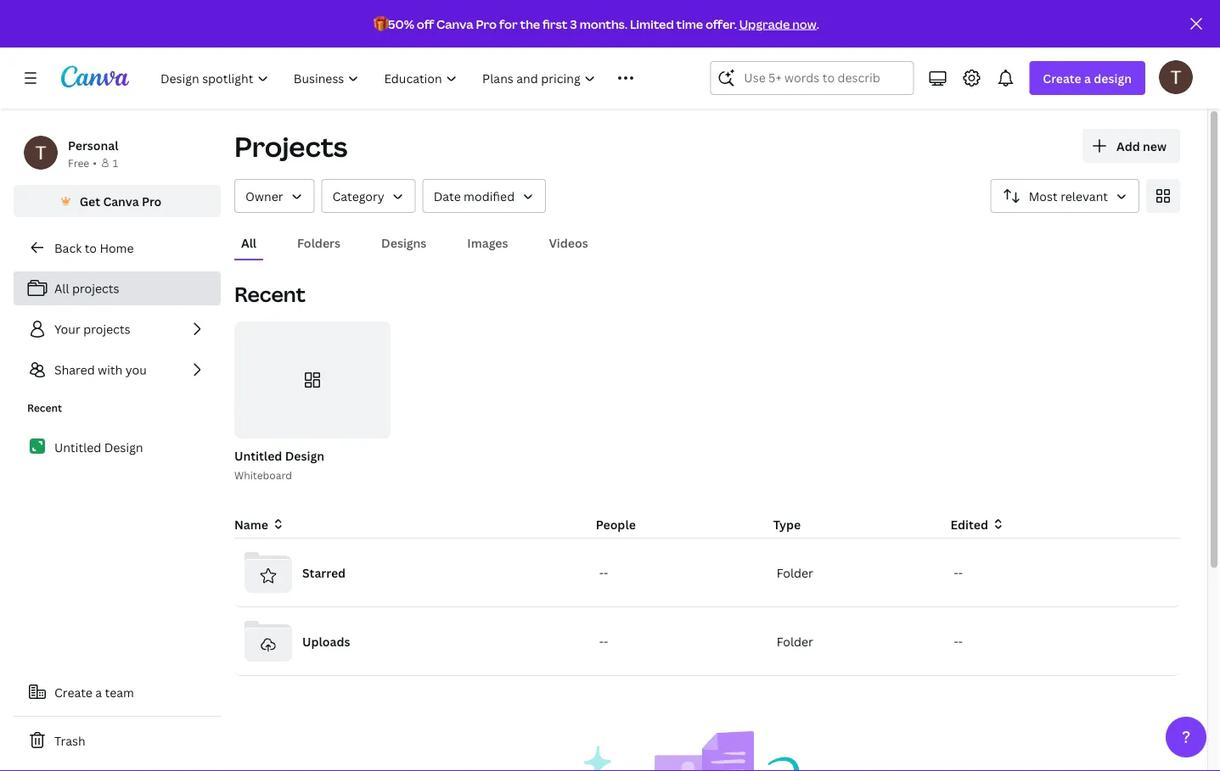Task type: describe. For each thing, give the bounding box(es) containing it.
projects for all projects
[[72, 281, 119, 297]]

name
[[234, 517, 268, 533]]

all for all projects
[[54, 281, 69, 297]]

shared
[[54, 362, 95, 378]]

team
[[105, 685, 134, 701]]

type
[[773, 517, 801, 533]]

first
[[543, 16, 568, 32]]

videos
[[549, 235, 588, 251]]

trash
[[54, 733, 85, 749]]

now
[[793, 16, 817, 32]]

folder for uploads
[[777, 634, 813, 650]]

images
[[467, 235, 508, 251]]

your projects link
[[14, 313, 221, 346]]

back
[[54, 240, 82, 256]]

off
[[417, 16, 434, 32]]

🎁
[[374, 16, 386, 32]]

back to home
[[54, 240, 134, 256]]

to
[[85, 240, 97, 256]]

edited button
[[951, 515, 1115, 534]]

shared with you
[[54, 362, 147, 378]]

a for design
[[1085, 70, 1091, 86]]

Sort by button
[[991, 179, 1140, 213]]

category
[[332, 188, 384, 204]]

whiteboard
[[234, 468, 292, 482]]

1 horizontal spatial pro
[[476, 16, 497, 32]]

you
[[125, 362, 147, 378]]

pro inside get canva pro button
[[142, 193, 162, 209]]

with
[[98, 362, 123, 378]]

🎁 50% off canva pro for the first 3 months. limited time offer. upgrade now .
[[374, 16, 819, 32]]

back to home link
[[14, 231, 221, 265]]

create a team
[[54, 685, 134, 701]]

your
[[54, 321, 80, 338]]

home
[[100, 240, 134, 256]]

create a design
[[1043, 70, 1132, 86]]

your projects
[[54, 321, 130, 338]]

most relevant
[[1029, 188, 1108, 204]]

1
[[113, 156, 118, 170]]

relevant
[[1061, 188, 1108, 204]]

untitled design link
[[14, 430, 221, 466]]

images button
[[461, 227, 515, 259]]

personal
[[68, 137, 118, 153]]

list containing all projects
[[14, 272, 221, 387]]

create for create a design
[[1043, 70, 1082, 86]]

all for all
[[241, 235, 257, 251]]

create for create a team
[[54, 685, 92, 701]]



Task type: locate. For each thing, give the bounding box(es) containing it.
edited
[[951, 517, 988, 533]]

design for untitled design
[[104, 440, 143, 456]]

projects for your projects
[[83, 321, 130, 338]]

0 vertical spatial a
[[1085, 70, 1091, 86]]

canva right off
[[437, 16, 473, 32]]

1 vertical spatial recent
[[27, 401, 62, 415]]

create
[[1043, 70, 1082, 86], [54, 685, 92, 701]]

a inside create a design dropdown button
[[1085, 70, 1091, 86]]

date modified
[[434, 188, 515, 204]]

1 vertical spatial canva
[[103, 193, 139, 209]]

a
[[1085, 70, 1091, 86], [95, 685, 102, 701]]

1 folder from the top
[[777, 565, 813, 581]]

folder
[[777, 565, 813, 581], [777, 634, 813, 650]]

all
[[241, 235, 257, 251], [54, 281, 69, 297]]

design inside the untitled design whiteboard
[[285, 448, 324, 464]]

1 vertical spatial create
[[54, 685, 92, 701]]

limited
[[630, 16, 674, 32]]

0 vertical spatial pro
[[476, 16, 497, 32]]

untitled up the whiteboard
[[234, 448, 282, 464]]

all up your
[[54, 281, 69, 297]]

1 horizontal spatial all
[[241, 235, 257, 251]]

--
[[599, 565, 608, 581], [954, 565, 963, 581], [599, 634, 608, 650], [954, 634, 963, 650]]

1 horizontal spatial recent
[[234, 281, 306, 308]]

terry turtle image
[[1159, 60, 1193, 94]]

0 horizontal spatial recent
[[27, 401, 62, 415]]

create left team
[[54, 685, 92, 701]]

recent down all button
[[234, 281, 306, 308]]

untitled for untitled design whiteboard
[[234, 448, 282, 464]]

0 vertical spatial create
[[1043, 70, 1082, 86]]

uploads
[[302, 634, 350, 650]]

projects right your
[[83, 321, 130, 338]]

create left design
[[1043, 70, 1082, 86]]

time
[[676, 16, 703, 32]]

1 vertical spatial pro
[[142, 193, 162, 209]]

starred
[[302, 565, 346, 581]]

list
[[14, 272, 221, 387]]

0 vertical spatial folder
[[777, 565, 813, 581]]

people
[[596, 517, 636, 533]]

recent
[[234, 281, 306, 308], [27, 401, 62, 415]]

projects
[[234, 128, 348, 165]]

create inside dropdown button
[[1043, 70, 1082, 86]]

0 horizontal spatial a
[[95, 685, 102, 701]]

canva inside button
[[103, 193, 139, 209]]

design up the whiteboard
[[285, 448, 324, 464]]

0 horizontal spatial create
[[54, 685, 92, 701]]

1 horizontal spatial canva
[[437, 16, 473, 32]]

create inside button
[[54, 685, 92, 701]]

1 vertical spatial all
[[54, 281, 69, 297]]

designs button
[[375, 227, 433, 259]]

pro
[[476, 16, 497, 32], [142, 193, 162, 209]]

0 horizontal spatial pro
[[142, 193, 162, 209]]

top level navigation element
[[149, 61, 670, 95], [149, 61, 670, 95]]

get canva pro
[[80, 193, 162, 209]]

shared with you link
[[14, 353, 221, 387]]

trash link
[[14, 724, 221, 758]]

all projects
[[54, 281, 119, 297]]

projects
[[72, 281, 119, 297], [83, 321, 130, 338]]

all down owner
[[241, 235, 257, 251]]

create a team button
[[14, 676, 221, 710]]

0 horizontal spatial design
[[104, 440, 143, 456]]

folder for starred
[[777, 565, 813, 581]]

all button
[[234, 227, 263, 259]]

offer.
[[706, 16, 737, 32]]

0 vertical spatial projects
[[72, 281, 119, 297]]

videos button
[[542, 227, 595, 259]]

1 vertical spatial a
[[95, 685, 102, 701]]

free •
[[68, 156, 97, 170]]

upgrade
[[739, 16, 790, 32]]

1 horizontal spatial design
[[285, 448, 324, 464]]

untitled down "shared"
[[54, 440, 101, 456]]

0 horizontal spatial canva
[[103, 193, 139, 209]]

owner
[[245, 188, 283, 204]]

design down shared with you link
[[104, 440, 143, 456]]

designs
[[381, 235, 427, 251]]

1 horizontal spatial a
[[1085, 70, 1091, 86]]

design
[[1094, 70, 1132, 86]]

date
[[434, 188, 461, 204]]

a for team
[[95, 685, 102, 701]]

-
[[599, 565, 604, 581], [604, 565, 608, 581], [954, 565, 959, 581], [959, 565, 963, 581], [599, 634, 604, 650], [604, 634, 608, 650], [954, 634, 959, 650], [959, 634, 963, 650]]

add new
[[1117, 138, 1167, 154]]

0 vertical spatial all
[[241, 235, 257, 251]]

2 folder from the top
[[777, 634, 813, 650]]

0 vertical spatial recent
[[234, 281, 306, 308]]

Date modified button
[[423, 179, 546, 213]]

untitled design button
[[234, 446, 324, 467]]

get
[[80, 193, 100, 209]]

Owner button
[[234, 179, 315, 213]]

design inside 'link'
[[104, 440, 143, 456]]

the
[[520, 16, 540, 32]]

folders button
[[290, 227, 347, 259]]

untitled inside the untitled design whiteboard
[[234, 448, 282, 464]]

0 vertical spatial canva
[[437, 16, 473, 32]]

name button
[[234, 515, 285, 534]]

add
[[1117, 138, 1140, 154]]

Category button
[[321, 179, 416, 213]]

1 vertical spatial projects
[[83, 321, 130, 338]]

.
[[817, 16, 819, 32]]

1 vertical spatial folder
[[777, 634, 813, 650]]

most
[[1029, 188, 1058, 204]]

3
[[570, 16, 577, 32]]

upgrade now button
[[739, 16, 817, 32]]

50%
[[388, 16, 414, 32]]

a left team
[[95, 685, 102, 701]]

canva right get
[[103, 193, 139, 209]]

design
[[104, 440, 143, 456], [285, 448, 324, 464]]

canva
[[437, 16, 473, 32], [103, 193, 139, 209]]

0 horizontal spatial all
[[54, 281, 69, 297]]

free
[[68, 156, 89, 170]]

for
[[499, 16, 518, 32]]

0 horizontal spatial untitled
[[54, 440, 101, 456]]

untitled design whiteboard
[[234, 448, 324, 482]]

add new button
[[1083, 129, 1180, 163]]

untitled inside untitled design 'link'
[[54, 440, 101, 456]]

all inside button
[[241, 235, 257, 251]]

projects down back to home
[[72, 281, 119, 297]]

get canva pro button
[[14, 185, 221, 217]]

pro left the "for"
[[476, 16, 497, 32]]

recent down "shared"
[[27, 401, 62, 415]]

a left design
[[1085, 70, 1091, 86]]

modified
[[464, 188, 515, 204]]

a inside create a team button
[[95, 685, 102, 701]]

untitled design
[[54, 440, 143, 456]]

Search search field
[[744, 62, 880, 94]]

•
[[93, 156, 97, 170]]

months.
[[580, 16, 628, 32]]

untitled
[[54, 440, 101, 456], [234, 448, 282, 464]]

1 horizontal spatial create
[[1043, 70, 1082, 86]]

create a design button
[[1030, 61, 1146, 95]]

pro up back to home link at the left top of the page
[[142, 193, 162, 209]]

design for untitled design whiteboard
[[285, 448, 324, 464]]

new
[[1143, 138, 1167, 154]]

1 horizontal spatial untitled
[[234, 448, 282, 464]]

untitled for untitled design
[[54, 440, 101, 456]]

folders
[[297, 235, 341, 251]]

all projects link
[[14, 272, 221, 306]]

None search field
[[710, 61, 914, 95]]



Task type: vqa. For each thing, say whether or not it's contained in the screenshot.
bottom Canva
yes



